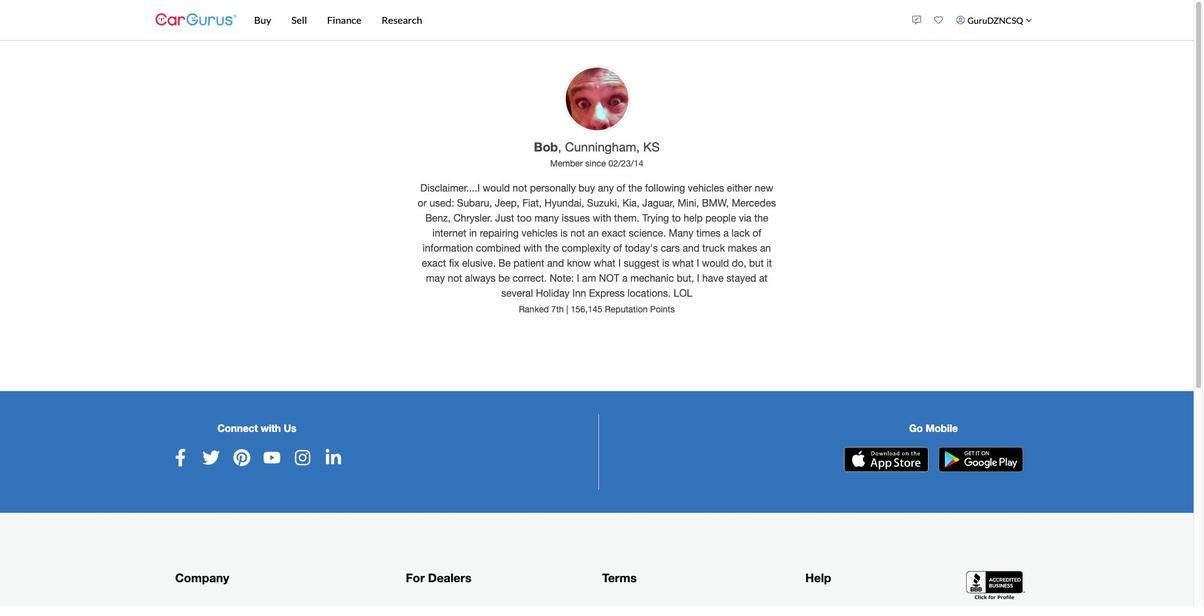 Task type: locate. For each thing, give the bounding box(es) containing it.
menu bar
[[237, 0, 906, 40]]

terms
[[602, 571, 637, 585]]

connect
[[217, 422, 258, 434]]

what up not
[[594, 258, 616, 269]]

1 vertical spatial would
[[702, 258, 729, 269]]

1 vertical spatial an
[[760, 243, 771, 254]]

1 horizontal spatial exact
[[602, 227, 626, 239]]

, left ks
[[636, 140, 640, 154]]

1 what from the left
[[594, 258, 616, 269]]

fiat,
[[522, 197, 542, 209]]

2 vertical spatial the
[[545, 243, 559, 254]]

of right "lack"
[[753, 227, 761, 239]]

jaguar,
[[642, 197, 675, 209]]

not down issues
[[571, 227, 585, 239]]

of right 'any'
[[617, 182, 625, 194]]

1 vertical spatial of
[[753, 227, 761, 239]]

the down many
[[545, 243, 559, 254]]

not up the fiat,
[[513, 182, 527, 194]]

many
[[669, 227, 694, 239]]

buy button
[[244, 0, 281, 40]]

disclaimer....i
[[420, 182, 480, 194]]

be
[[498, 273, 510, 284]]

0 vertical spatial a
[[723, 227, 729, 239]]

research button
[[372, 0, 432, 40]]

and down many
[[683, 243, 700, 254]]

for
[[406, 571, 425, 585]]

note:
[[550, 273, 574, 284]]

0 vertical spatial an
[[588, 227, 599, 239]]

vehicles down many
[[522, 227, 558, 239]]

too
[[517, 212, 532, 224]]

click for the bbb business review of this auto listing service in cambridge ma image
[[966, 570, 1026, 601]]

vehicles up bmw,
[[688, 182, 724, 194]]

i down times
[[697, 258, 699, 269]]

suggest
[[624, 258, 659, 269]]

hyundai,
[[544, 197, 584, 209]]

vehicles
[[688, 182, 724, 194], [522, 227, 558, 239]]

i left am
[[577, 273, 579, 284]]

a right not
[[622, 273, 628, 284]]

elusive.
[[462, 258, 496, 269]]

at
[[759, 273, 768, 284]]

with up patient on the top of the page
[[524, 243, 542, 254]]

,
[[558, 140, 562, 154], [636, 140, 640, 154]]

help
[[805, 571, 831, 585]]

1 vertical spatial the
[[754, 212, 768, 224]]

is
[[561, 227, 568, 239], [662, 258, 669, 269]]

gurudzncsq button
[[950, 3, 1039, 38]]

pinterest image
[[233, 449, 250, 467]]

do,
[[732, 258, 746, 269]]

an up complexity
[[588, 227, 599, 239]]

an up the it
[[760, 243, 771, 254]]

0 vertical spatial not
[[513, 182, 527, 194]]

or
[[418, 197, 427, 209]]

since
[[585, 159, 606, 169]]

disclaimer....i would not personally buy any of the following vehicles either new or used: subaru, jeep, fiat, hyundai, suzuki, kia, jaguar, mini, bmw, mercedes benz, chrysler. just too many issues with them.         trying to help people via the internet in repairing vehicles is not an exact science.  many times a lack of information combined with the complexity of today's cars and truck makes an exact fix elusive.  be patient and know what i suggest is what i would do, but it may not always be correct. note: i am not a mechanic but, i have stayed at several holiday inn express locations. lol ranked 7th | 156,145 reputation points
[[418, 182, 776, 315]]

|
[[566, 305, 568, 315]]

kia,
[[622, 197, 640, 209]]

1 horizontal spatial the
[[628, 182, 642, 194]]

2 horizontal spatial with
[[593, 212, 611, 224]]

would
[[483, 182, 510, 194], [702, 258, 729, 269]]

0 horizontal spatial the
[[545, 243, 559, 254]]

0 horizontal spatial with
[[261, 422, 281, 434]]

twitter image
[[202, 449, 220, 467]]

stayed
[[727, 273, 756, 284]]

exact down them.
[[602, 227, 626, 239]]

1 , from the left
[[558, 140, 562, 154]]

via
[[739, 212, 752, 224]]

is down cars
[[662, 258, 669, 269]]

chevron down image
[[1025, 17, 1032, 23]]

, up member
[[558, 140, 562, 154]]

0 horizontal spatial what
[[594, 258, 616, 269]]

not down fix
[[448, 273, 462, 284]]

have
[[702, 273, 724, 284]]

following
[[645, 182, 685, 194]]

know
[[567, 258, 591, 269]]

with down suzuki,
[[593, 212, 611, 224]]

exact up may
[[422, 258, 446, 269]]

finance
[[327, 14, 362, 26]]

company
[[175, 571, 229, 585]]

1 horizontal spatial vehicles
[[688, 182, 724, 194]]

1 vertical spatial not
[[571, 227, 585, 239]]

0 horizontal spatial an
[[588, 227, 599, 239]]

gurudzncsq
[[968, 15, 1023, 25]]

0 vertical spatial vehicles
[[688, 182, 724, 194]]

exact
[[602, 227, 626, 239], [422, 258, 446, 269]]

0 horizontal spatial vehicles
[[522, 227, 558, 239]]

what
[[594, 258, 616, 269], [672, 258, 694, 269]]

mini,
[[678, 197, 699, 209]]

0 vertical spatial the
[[628, 182, 642, 194]]

0 vertical spatial with
[[593, 212, 611, 224]]

of
[[617, 182, 625, 194], [753, 227, 761, 239], [613, 243, 622, 254]]

0 horizontal spatial is
[[561, 227, 568, 239]]

trying
[[642, 212, 669, 224]]

with left us at the bottom left of the page
[[261, 422, 281, 434]]

menu bar containing buy
[[237, 0, 906, 40]]

2 horizontal spatial not
[[571, 227, 585, 239]]

0 vertical spatial and
[[683, 243, 700, 254]]

but,
[[677, 273, 694, 284]]

several
[[501, 288, 533, 299]]

internet
[[432, 227, 466, 239]]

0 vertical spatial would
[[483, 182, 510, 194]]

2 vertical spatial not
[[448, 273, 462, 284]]

bob
[[534, 139, 558, 154]]

finance button
[[317, 0, 372, 40]]

an
[[588, 227, 599, 239], [760, 243, 771, 254]]

bob , cunningham , ks member since 02/23/14
[[534, 139, 660, 169]]

chrysler.
[[453, 212, 492, 224]]

what up but,
[[672, 258, 694, 269]]

would up jeep,
[[483, 182, 510, 194]]

go
[[909, 422, 923, 434]]

used:
[[430, 197, 454, 209]]

express
[[589, 288, 625, 299]]

7th
[[551, 305, 564, 315]]

2 vertical spatial with
[[261, 422, 281, 434]]

either
[[727, 182, 752, 194]]

1 horizontal spatial not
[[513, 182, 527, 194]]

156,145
[[571, 305, 602, 315]]

not
[[513, 182, 527, 194], [571, 227, 585, 239], [448, 273, 462, 284]]

0 vertical spatial of
[[617, 182, 625, 194]]

the right via
[[754, 212, 768, 224]]

0 horizontal spatial ,
[[558, 140, 562, 154]]

to
[[672, 212, 681, 224]]

is down issues
[[561, 227, 568, 239]]

gurudzncsq menu
[[906, 3, 1039, 38]]

points
[[650, 305, 675, 315]]

1 vertical spatial with
[[524, 243, 542, 254]]

jeep,
[[495, 197, 520, 209]]

i right but,
[[697, 273, 700, 284]]

makes
[[728, 243, 757, 254]]

1 vertical spatial exact
[[422, 258, 446, 269]]

0 horizontal spatial would
[[483, 182, 510, 194]]

1 horizontal spatial and
[[683, 243, 700, 254]]

a left "lack"
[[723, 227, 729, 239]]

repairing
[[480, 227, 519, 239]]

facebook image
[[172, 449, 189, 467]]

new
[[755, 182, 773, 194]]

1 horizontal spatial a
[[723, 227, 729, 239]]

1 horizontal spatial with
[[524, 243, 542, 254]]

1 horizontal spatial ,
[[636, 140, 640, 154]]

1 vertical spatial is
[[662, 258, 669, 269]]

mercedes
[[732, 197, 776, 209]]

1 horizontal spatial an
[[760, 243, 771, 254]]

connect with us
[[217, 422, 296, 434]]

of left the today's at the right
[[613, 243, 622, 254]]

them.
[[614, 212, 640, 224]]

would down truck
[[702, 258, 729, 269]]

add a car review image
[[913, 16, 921, 24]]

the up kia,
[[628, 182, 642, 194]]

1 horizontal spatial is
[[662, 258, 669, 269]]

1 vertical spatial a
[[622, 273, 628, 284]]

0 horizontal spatial and
[[547, 258, 564, 269]]

get it on google play image
[[939, 447, 1023, 472]]

1 horizontal spatial what
[[672, 258, 694, 269]]

and up note:
[[547, 258, 564, 269]]

i up not
[[618, 258, 621, 269]]



Task type: vqa. For each thing, say whether or not it's contained in the screenshot.
Buyers,
no



Task type: describe. For each thing, give the bounding box(es) containing it.
cargurus logo homepage link image
[[155, 2, 237, 38]]

mechanic
[[630, 273, 674, 284]]

suzuki,
[[587, 197, 620, 209]]

for dealers
[[406, 571, 471, 585]]

ks
[[643, 140, 660, 154]]

mobile
[[926, 422, 958, 434]]

buy
[[254, 14, 271, 26]]

research
[[382, 14, 422, 26]]

reputation
[[605, 305, 648, 315]]

0 vertical spatial exact
[[602, 227, 626, 239]]

dealers
[[428, 571, 471, 585]]

user icon image
[[957, 16, 965, 24]]

2 , from the left
[[636, 140, 640, 154]]

patient
[[514, 258, 544, 269]]

may
[[426, 273, 445, 284]]

just
[[495, 212, 514, 224]]

issues
[[562, 212, 590, 224]]

us
[[284, 422, 296, 434]]

2 horizontal spatial the
[[754, 212, 768, 224]]

go mobile
[[909, 422, 958, 434]]

lol
[[674, 288, 692, 299]]

am
[[582, 273, 596, 284]]

benz,
[[425, 212, 451, 224]]

2 what from the left
[[672, 258, 694, 269]]

cargurus logo homepage link link
[[155, 2, 237, 38]]

it
[[767, 258, 772, 269]]

0 horizontal spatial not
[[448, 273, 462, 284]]

correct.
[[513, 273, 547, 284]]

people
[[706, 212, 736, 224]]

locations.
[[628, 288, 671, 299]]

1 vertical spatial vehicles
[[522, 227, 558, 239]]

1 vertical spatial and
[[547, 258, 564, 269]]

fix
[[449, 258, 459, 269]]

information
[[423, 243, 473, 254]]

sell
[[291, 14, 307, 26]]

02/23/14
[[608, 159, 644, 169]]

holiday
[[536, 288, 570, 299]]

many
[[534, 212, 559, 224]]

0 vertical spatial is
[[561, 227, 568, 239]]

times
[[696, 227, 721, 239]]

today's
[[625, 243, 658, 254]]

truck
[[702, 243, 725, 254]]

ranked
[[519, 305, 549, 315]]

cars
[[661, 243, 680, 254]]

lack
[[732, 227, 750, 239]]

always
[[465, 273, 496, 284]]

saved cars image
[[935, 16, 943, 24]]

youtube image
[[263, 449, 281, 467]]

instagram image
[[294, 449, 312, 467]]

cunningham
[[565, 140, 636, 154]]

in
[[469, 227, 477, 239]]

download on the app store image
[[844, 447, 929, 472]]

be
[[499, 258, 511, 269]]

member
[[550, 159, 583, 169]]

any
[[598, 182, 614, 194]]

help
[[684, 212, 703, 224]]

2 vertical spatial of
[[613, 243, 622, 254]]

bmw,
[[702, 197, 729, 209]]

personally
[[530, 182, 576, 194]]

combined
[[476, 243, 521, 254]]

1 horizontal spatial would
[[702, 258, 729, 269]]

linkedin image
[[325, 449, 342, 467]]

complexity
[[562, 243, 611, 254]]

subaru,
[[457, 197, 492, 209]]

buy
[[579, 182, 595, 194]]

sell button
[[281, 0, 317, 40]]

science.
[[629, 227, 666, 239]]

but
[[749, 258, 764, 269]]

not
[[599, 273, 620, 284]]

0 horizontal spatial exact
[[422, 258, 446, 269]]

inn
[[572, 288, 586, 299]]

0 horizontal spatial a
[[622, 273, 628, 284]]



